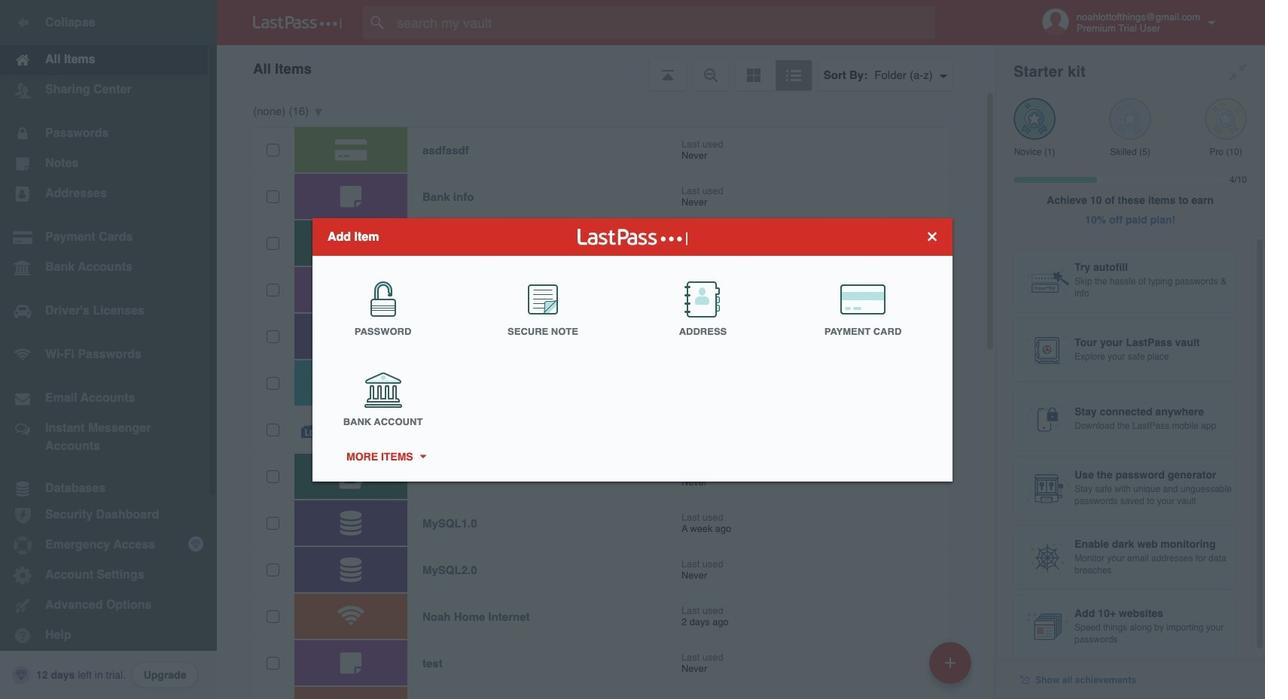 Task type: locate. For each thing, give the bounding box(es) containing it.
Search search field
[[363, 6, 965, 39]]

new item navigation
[[924, 638, 981, 700]]

caret right image
[[417, 455, 428, 459]]

dialog
[[313, 218, 953, 482]]

main navigation navigation
[[0, 0, 217, 700]]

lastpass image
[[253, 16, 342, 29]]



Task type: vqa. For each thing, say whether or not it's contained in the screenshot.
Search My Vault text field
yes



Task type: describe. For each thing, give the bounding box(es) containing it.
search my vault text field
[[363, 6, 965, 39]]

vault options navigation
[[217, 45, 996, 90]]

new item image
[[945, 658, 956, 668]]



